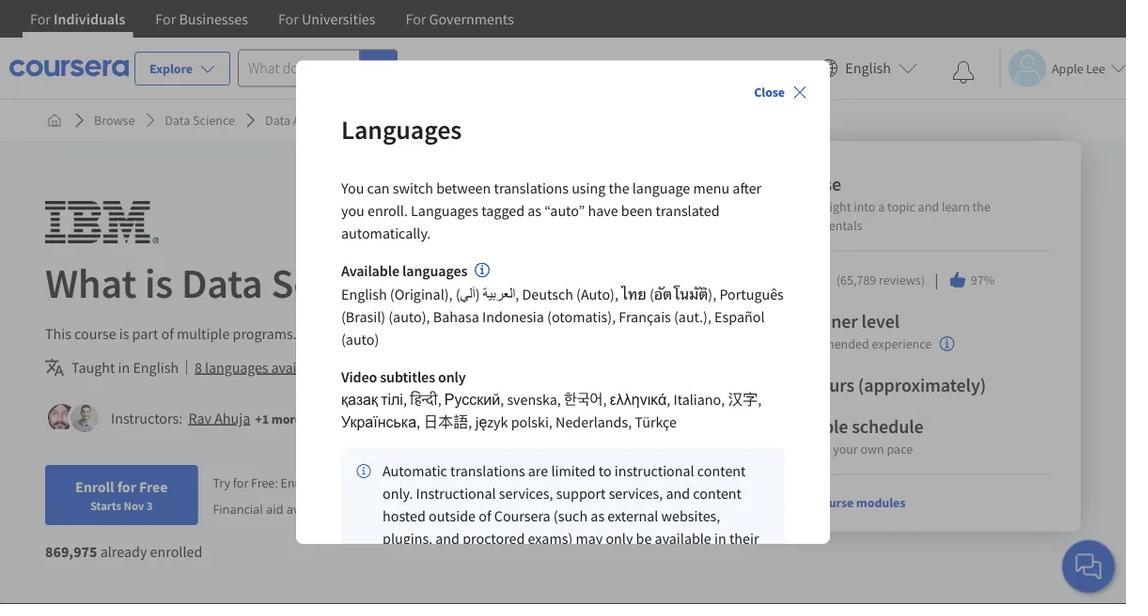 Task type: locate. For each thing, give the bounding box(es) containing it.
1 vertical spatial as
[[591, 508, 605, 527]]

1 vertical spatial translated
[[507, 358, 571, 377]]

instructors: rav ahuja +1 more
[[111, 409, 302, 428]]

be right not
[[488, 358, 504, 377]]

0 vertical spatial content
[[382, 358, 431, 377]]

0 horizontal spatial your
[[358, 475, 383, 492]]

1 horizontal spatial translated
[[656, 202, 720, 220]]

1 horizontal spatial of
[[479, 508, 492, 527]]

to right limited
[[599, 463, 612, 482]]

the inside course gain insight into a topic and learn the fundamentals
[[973, 198, 991, 215]]

may down (such
[[576, 531, 603, 549]]

0 vertical spatial languages
[[403, 262, 468, 281]]

more information on translated content image
[[475, 263, 490, 278]]

for up nov
[[117, 478, 136, 497]]

to inside try for free: enroll to start your 7-day full access free trial financial aid available
[[316, 475, 327, 492]]

banner navigation
[[15, 0, 529, 38]]

more right +1
[[272, 411, 302, 428]]

0 horizontal spatial enroll
[[75, 478, 114, 497]]

enroll right free:
[[281, 475, 313, 492]]

1 vertical spatial learn
[[786, 441, 817, 458]]

1 horizontal spatial the
[[973, 198, 991, 215]]

of inside automatic translations are limited to instructional content only. instructional services, support services, and content hosted outside of coursera (such as external websites, plugins, and proctored exams) may only be available in their original language.
[[479, 508, 492, 527]]

for left individuals
[[30, 9, 51, 28]]

0 vertical spatial be
[[488, 358, 504, 377]]

for left governments
[[406, 9, 426, 28]]

0 vertical spatial learn
[[302, 325, 340, 343]]

your inside "find your new career" link
[[712, 59, 737, 76]]

services, up external
[[609, 485, 663, 504]]

8 languages available
[[195, 358, 327, 377]]

available down programs.
[[271, 358, 327, 377]]

languages down between
[[411, 202, 479, 220]]

languages up switch
[[341, 114, 462, 147]]

for universities
[[278, 9, 376, 28]]

languages up (original),
[[403, 262, 468, 281]]

english inside button
[[846, 59, 892, 78]]

1 horizontal spatial be
[[636, 531, 652, 549]]

have
[[588, 202, 619, 220]]

1 horizontal spatial as
[[591, 508, 605, 527]]

1 horizontal spatial may
[[576, 531, 603, 549]]

0 vertical spatial and
[[919, 198, 940, 215]]

3 for from the left
[[278, 9, 299, 28]]

languages for 8
[[205, 358, 268, 377]]

0 horizontal spatial course
[[74, 325, 116, 343]]

more up the some
[[343, 325, 378, 343]]

only up русский,
[[438, 369, 466, 388]]

english down part
[[133, 358, 179, 377]]

translations
[[494, 179, 569, 198], [451, 463, 525, 482]]

1 vertical spatial languages
[[205, 358, 268, 377]]

0 horizontal spatial for
[[117, 478, 136, 497]]

english (original), العربية (آلي), deutsch (auto), ไทย (อัตโนมัติ), português (brasil) (auto), bahasa indonesia (otomatis), français (aut.), español (auto)
[[341, 286, 784, 350]]

1 vertical spatial available
[[287, 501, 337, 518]]

1 horizontal spatial only
[[606, 531, 633, 549]]

available
[[271, 358, 327, 377], [287, 501, 337, 518], [655, 531, 712, 549]]

reviews)
[[880, 272, 926, 289]]

hours
[[809, 374, 855, 397]]

as
[[528, 202, 542, 220], [591, 508, 605, 527]]

0 vertical spatial your
[[712, 59, 737, 76]]

modules
[[857, 495, 906, 512]]

english right the 'career'
[[846, 59, 892, 78]]

available inside button
[[271, 358, 327, 377]]

plugins,
[[383, 531, 433, 549]]

view course modules
[[786, 495, 906, 512]]

of right part
[[161, 325, 174, 343]]

translated up "svenska,"
[[507, 358, 571, 377]]

for right try
[[233, 475, 249, 492]]

0 horizontal spatial and
[[436, 531, 460, 549]]

|
[[933, 270, 941, 290]]

for for individuals
[[30, 9, 51, 28]]

1 horizontal spatial services,
[[609, 485, 663, 504]]

None search field
[[238, 49, 398, 87]]

0 horizontal spatial services,
[[499, 485, 554, 504]]

1 horizontal spatial learn
[[786, 441, 817, 458]]

and up websites,
[[666, 485, 691, 504]]

english for english (original), العربية (آلي), deutsch (auto), ไทย (อัตโนมัติ), português (brasil) (auto), bahasa indonesia (otomatis), français (aut.), español (auto)
[[341, 286, 387, 305]]

to for limited
[[599, 463, 612, 482]]

0 horizontal spatial may
[[434, 358, 461, 377]]

0 horizontal spatial to
[[316, 475, 327, 492]]

your right at
[[834, 441, 858, 458]]

the
[[609, 179, 630, 198], [973, 198, 991, 215]]

automatic translations are limited to instructional content only. instructional services, support services, and content hosted outside of coursera (such as external websites, plugins, and proctored exams) may only be available in their original language. element
[[341, 450, 785, 585]]

0 horizontal spatial only
[[438, 369, 466, 388]]

(auto),
[[577, 286, 619, 305]]

in left their
[[715, 531, 727, 549]]

italiano,
[[674, 391, 725, 410]]

1 vertical spatial only
[[606, 531, 633, 549]]

2 vertical spatial available
[[655, 531, 712, 549]]

to inside automatic translations are limited to instructional content only. instructional services, support services, and content hosted outside of coursera (such as external websites, plugins, and proctored exams) may only be available in their original language.
[[599, 463, 612, 482]]

automatically.
[[341, 224, 431, 243]]

languages dialog
[[296, 60, 831, 605]]

data left science
[[165, 112, 190, 129]]

may left not
[[434, 358, 461, 377]]

you can switch between translations using the language menu after you enroll. languages tagged as "auto" have been translated automatically.
[[341, 179, 762, 243]]

only down external
[[606, 531, 633, 549]]

1 for from the left
[[30, 9, 51, 28]]

0 vertical spatial available
[[271, 358, 327, 377]]

0 vertical spatial course
[[74, 325, 116, 343]]

1 vertical spatial content
[[698, 463, 746, 482]]

11
[[786, 374, 805, 397]]

trial
[[501, 475, 524, 492]]

enroll
[[281, 475, 313, 492], [75, 478, 114, 497]]

be down external
[[636, 531, 652, 549]]

0 vertical spatial as
[[528, 202, 542, 220]]

your right find
[[712, 59, 737, 76]]

for for governments
[[406, 9, 426, 28]]

translations up the tagged
[[494, 179, 569, 198]]

course for view
[[816, 495, 854, 512]]

for for enroll
[[117, 478, 136, 497]]

a
[[879, 198, 885, 215]]

1 horizontal spatial for
[[233, 475, 249, 492]]

1 vertical spatial may
[[576, 531, 603, 549]]

1 horizontal spatial to
[[599, 463, 612, 482]]

data left the analysis
[[265, 112, 291, 129]]

programs.
[[233, 325, 297, 343]]

your inside try for free: enroll to start your 7-day full access free trial financial aid available
[[358, 475, 383, 492]]

2 vertical spatial and
[[436, 531, 460, 549]]

0 vertical spatial only
[[438, 369, 466, 388]]

nov
[[124, 499, 144, 514]]

0 vertical spatial the
[[609, 179, 630, 198]]

the right learn
[[973, 198, 991, 215]]

your left 7-
[[358, 475, 383, 492]]

0 horizontal spatial as
[[528, 202, 542, 220]]

as left the "auto"
[[528, 202, 542, 220]]

3
[[147, 499, 153, 514]]

1 vertical spatial languages
[[411, 202, 479, 220]]

(such
[[554, 508, 588, 527]]

english for english
[[846, 59, 892, 78]]

1 horizontal spatial and
[[666, 485, 691, 504]]

2 for from the left
[[156, 9, 176, 28]]

data inside 'link'
[[165, 112, 190, 129]]

1 horizontal spatial in
[[715, 531, 727, 549]]

and down outside
[[436, 531, 460, 549]]

free
[[139, 478, 168, 497]]

1 vertical spatial course
[[816, 495, 854, 512]]

browse
[[94, 112, 135, 129]]

0 horizontal spatial more
[[272, 411, 302, 428]]

1 vertical spatial english
[[341, 286, 387, 305]]

1 horizontal spatial enroll
[[281, 475, 313, 492]]

career
[[766, 59, 803, 76]]

support
[[557, 485, 606, 504]]

1 vertical spatial be
[[636, 531, 652, 549]]

level
[[862, 310, 900, 333]]

may inside automatic translations are limited to instructional content only. instructional services, support services, and content hosted outside of coursera (such as external websites, plugins, and proctored exams) may only be available in their original language.
[[576, 531, 603, 549]]

data science
[[165, 112, 235, 129]]

translations up instructional
[[451, 463, 525, 482]]

close
[[755, 84, 785, 101]]

part
[[132, 325, 158, 343]]

2 vertical spatial content
[[694, 485, 742, 504]]

1 vertical spatial your
[[834, 441, 858, 458]]

0 vertical spatial is
[[145, 257, 173, 309]]

2 horizontal spatial and
[[919, 198, 940, 215]]

in right taught
[[118, 358, 130, 377]]

learn inside flexible schedule learn at your own pace
[[786, 441, 817, 458]]

4 for from the left
[[406, 9, 426, 28]]

may
[[434, 358, 461, 377], [576, 531, 603, 549]]

english inside english (original), العربية (آلي), deutsch (auto), ไทย (อัตโนมัติ), português (brasil) (auto), bahasa indonesia (otomatis), français (aut.), español (auto)
[[341, 286, 387, 305]]

한국어,
[[564, 391, 607, 410]]

your
[[712, 59, 737, 76], [834, 441, 858, 458], [358, 475, 383, 492]]

0 vertical spatial in
[[118, 358, 130, 377]]

0 horizontal spatial learn
[[302, 325, 340, 343]]

2 horizontal spatial your
[[834, 441, 858, 458]]

0 vertical spatial more
[[343, 325, 378, 343]]

are
[[528, 463, 549, 482]]

limited
[[552, 463, 596, 482]]

more
[[343, 325, 378, 343], [272, 411, 302, 428]]

taught in english
[[71, 358, 179, 377]]

0 vertical spatial of
[[161, 325, 174, 343]]

0 vertical spatial english
[[846, 59, 892, 78]]

1 horizontal spatial languages
[[403, 262, 468, 281]]

you
[[341, 179, 364, 198]]

for inside try for free: enroll to start your 7-day full access free trial financial aid available
[[233, 475, 249, 492]]

can
[[367, 179, 390, 198]]

learn left at
[[786, 441, 817, 458]]

analysis
[[293, 112, 338, 129]]

0 horizontal spatial of
[[161, 325, 174, 343]]

for left businesses
[[156, 9, 176, 28]]

97%
[[971, 272, 995, 289]]

1 horizontal spatial is
[[145, 257, 173, 309]]

taught
[[71, 358, 115, 377]]

learn
[[942, 198, 971, 215]]

for governments
[[406, 9, 514, 28]]

0 horizontal spatial in
[[118, 358, 130, 377]]

enroll inside the enroll for free starts nov 3
[[75, 478, 114, 497]]

2 vertical spatial your
[[358, 475, 383, 492]]

find your new career link
[[675, 56, 812, 80]]

1 services, from the left
[[499, 485, 554, 504]]

język
[[475, 414, 508, 433]]

1 horizontal spatial more
[[343, 325, 378, 343]]

you
[[341, 202, 365, 220]]

languages inside dialog
[[403, 262, 468, 281]]

the up have
[[609, 179, 630, 198]]

languages
[[341, 114, 462, 147], [411, 202, 479, 220]]

to left start
[[316, 475, 327, 492]]

data analysis
[[265, 112, 338, 129]]

for
[[233, 475, 249, 492], [117, 478, 136, 497]]

of up proctored
[[479, 508, 492, 527]]

data for data science
[[165, 112, 190, 129]]

0 horizontal spatial the
[[609, 179, 630, 198]]

only inside video subtitles only қазақ тілі, हिन्दी, русский, svenska, 한국어, ελληνικά, italiano, 汉字, українська, 日本語, język polski, nederlands, türkçe
[[438, 369, 466, 388]]

for for businesses
[[156, 9, 176, 28]]

is left part
[[119, 325, 129, 343]]

as right (such
[[591, 508, 605, 527]]

0 horizontal spatial english
[[133, 358, 179, 377]]

is up part
[[145, 257, 173, 309]]

available down websites,
[[655, 531, 712, 549]]

0 horizontal spatial be
[[488, 358, 504, 377]]

english
[[846, 59, 892, 78], [341, 286, 387, 305], [133, 358, 179, 377]]

2 vertical spatial english
[[133, 358, 179, 377]]

0 vertical spatial languages
[[341, 114, 462, 147]]

translated down menu at top right
[[656, 202, 720, 220]]

course up taught
[[74, 325, 116, 343]]

languages
[[403, 262, 468, 281], [205, 358, 268, 377]]

languages right '8'
[[205, 358, 268, 377]]

pace
[[888, 441, 914, 458]]

financial
[[213, 501, 263, 518]]

services,
[[499, 485, 554, 504], [609, 485, 663, 504]]

find
[[685, 59, 709, 76]]

available inside automatic translations are limited to instructional content only. instructional services, support services, and content hosted outside of coursera (such as external websites, plugins, and proctored exams) may only be available in their original language.
[[655, 531, 712, 549]]

1 vertical spatial of
[[479, 508, 492, 527]]

1 vertical spatial more
[[272, 411, 302, 428]]

1 vertical spatial in
[[715, 531, 727, 549]]

1 horizontal spatial your
[[712, 59, 737, 76]]

8 languages available button
[[195, 356, 327, 379]]

and right topic
[[919, 198, 940, 215]]

own
[[861, 441, 885, 458]]

1 horizontal spatial english
[[341, 286, 387, 305]]

for individuals
[[30, 9, 125, 28]]

automatic
[[383, 463, 448, 482]]

data up this course is part of multiple programs. learn more
[[181, 257, 263, 309]]

for left universities
[[278, 9, 299, 28]]

content
[[382, 358, 431, 377], [698, 463, 746, 482], [694, 485, 742, 504]]

1 vertical spatial the
[[973, 198, 991, 215]]

learn more button
[[302, 323, 378, 345]]

2 horizontal spatial english
[[846, 59, 892, 78]]

schedule
[[852, 415, 924, 439]]

1 vertical spatial translations
[[451, 463, 525, 482]]

0 horizontal spatial languages
[[205, 358, 268, 377]]

course right view
[[816, 495, 854, 512]]

some content may not be translated
[[343, 358, 571, 377]]

to
[[599, 463, 612, 482], [316, 475, 327, 492]]

for for universities
[[278, 9, 299, 28]]

1 horizontal spatial course
[[816, 495, 854, 512]]

english up (brasil) on the bottom of page
[[341, 286, 387, 305]]

learn left (auto)
[[302, 325, 340, 343]]

for inside the enroll for free starts nov 3
[[117, 478, 136, 497]]

language
[[633, 179, 691, 198]]

only inside automatic translations are limited to instructional content only. instructional services, support services, and content hosted outside of coursera (such as external websites, plugins, and proctored exams) may only be available in their original language.
[[606, 531, 633, 549]]

deutsch
[[522, 286, 574, 305]]

as inside automatic translations are limited to instructional content only. instructional services, support services, and content hosted outside of coursera (such as external websites, plugins, and proctored exams) may only be available in their original language.
[[591, 508, 605, 527]]

0 horizontal spatial translated
[[507, 358, 571, 377]]

0 vertical spatial translated
[[656, 202, 720, 220]]

available right aid
[[287, 501, 337, 518]]

languages inside button
[[205, 358, 268, 377]]

enroll up starts on the left bottom of page
[[75, 478, 114, 497]]

services, up coursera
[[499, 485, 554, 504]]

automatic translations are limited to instructional content only. instructional services, support services, and content hosted outside of coursera (such as external websites, plugins, and proctored exams) may only be available in their original language.
[[383, 463, 759, 572]]

1 vertical spatial is
[[119, 325, 129, 343]]

0 vertical spatial translations
[[494, 179, 569, 198]]

polski,
[[511, 414, 553, 433]]

this
[[45, 325, 71, 343]]

free:
[[251, 475, 278, 492]]

for for try
[[233, 475, 249, 492]]



Task type: vqa. For each thing, say whether or not it's contained in the screenshot.
the can
yes



Task type: describe. For each thing, give the bounding box(es) containing it.
(65,789
[[837, 272, 877, 289]]

access
[[439, 475, 475, 492]]

available languages
[[341, 262, 468, 281]]

view
[[786, 495, 814, 512]]

instructional
[[416, 485, 496, 504]]

(otomatis),
[[548, 309, 616, 327]]

bahasa
[[433, 309, 480, 327]]

869,975 already enrolled
[[45, 543, 203, 562]]

close button
[[747, 76, 816, 109]]

2 services, from the left
[[609, 485, 663, 504]]

to for enroll
[[316, 475, 327, 492]]

at
[[820, 441, 831, 458]]

available inside try for free: enroll to start your 7-day full access free trial financial aid available
[[287, 501, 337, 518]]

show notifications image
[[953, 61, 975, 84]]

experience
[[872, 336, 932, 353]]

türkçe
[[635, 414, 677, 433]]

your inside flexible schedule learn at your own pace
[[834, 441, 858, 458]]

869,975
[[45, 543, 97, 562]]

русский,
[[445, 391, 504, 410]]

outside
[[429, 508, 476, 527]]

(approximately)
[[859, 374, 987, 397]]

(aut.),
[[674, 309, 712, 327]]

into
[[854, 198, 876, 215]]

new
[[739, 59, 764, 76]]

view course modules link
[[786, 495, 906, 512]]

more inside instructors: rav ahuja +1 more
[[272, 411, 302, 428]]

subtitles
[[380, 369, 435, 388]]

video
[[341, 369, 377, 388]]

full
[[419, 475, 436, 492]]

rav ahuja link
[[188, 409, 250, 428]]

browse link
[[87, 103, 142, 137]]

in inside automatic translations are limited to instructional content only. instructional services, support services, and content hosted outside of coursera (such as external websites, plugins, and proctored exams) may only be available in their original language.
[[715, 531, 727, 549]]

only.
[[383, 485, 413, 504]]

and inside course gain insight into a topic and learn the fundamentals
[[919, 198, 940, 215]]

0 vertical spatial may
[[434, 358, 461, 377]]

as inside you can switch between translations using the language menu after you enroll. languages tagged as "auto" have been translated automatically.
[[528, 202, 542, 220]]

financial aid available button
[[213, 501, 337, 518]]

governments
[[429, 9, 514, 28]]

languages for available
[[403, 262, 468, 281]]

flexible schedule learn at your own pace
[[786, 415, 924, 458]]

nederlands,
[[556, 414, 632, 433]]

data science link
[[157, 103, 243, 137]]

after
[[733, 179, 762, 198]]

indonesia
[[483, 309, 545, 327]]

(auto)
[[341, 331, 379, 350]]

already
[[100, 543, 147, 562]]

external
[[608, 508, 659, 527]]

enroll.
[[368, 202, 408, 220]]

science
[[193, 112, 235, 129]]

ελληνικά,
[[610, 391, 671, 410]]

enroll inside try for free: enroll to start your 7-day full access free trial financial aid available
[[281, 475, 313, 492]]

starts
[[90, 499, 121, 514]]

español
[[715, 309, 765, 327]]

hosted
[[383, 508, 426, 527]]

recommended
[[786, 336, 870, 353]]

free
[[477, 475, 499, 492]]

using
[[572, 179, 606, 198]]

translated inside you can switch between translations using the language menu after you enroll. languages tagged as "auto" have been translated automatically.
[[656, 202, 720, 220]]

menu
[[694, 179, 730, 198]]

ไทย
[[622, 286, 647, 305]]

chat with us image
[[1074, 552, 1104, 582]]

languages inside you can switch between translations using the language menu after you enroll. languages tagged as "auto" have been translated automatically.
[[411, 202, 479, 220]]

data for data analysis
[[265, 112, 291, 129]]

svenska,
[[507, 391, 561, 410]]

instructors:
[[111, 409, 183, 428]]

0 horizontal spatial is
[[119, 325, 129, 343]]

(original),
[[390, 286, 453, 305]]

what is data science?
[[45, 257, 424, 309]]

alex aklson image
[[71, 404, 99, 433]]

+1 more button
[[255, 410, 302, 428]]

switch
[[393, 179, 434, 198]]

course
[[786, 173, 842, 196]]

start
[[330, 475, 355, 492]]

1 vertical spatial and
[[666, 485, 691, 504]]

the inside you can switch between translations using the language menu after you enroll. languages tagged as "auto" have been translated automatically.
[[609, 179, 630, 198]]

enroll for free starts nov 3
[[75, 478, 168, 514]]

11 hours (approximately)
[[786, 374, 987, 397]]

rav
[[188, 409, 212, 428]]

translations inside automatic translations are limited to instructional content only. instructional services, support services, and content hosted outside of coursera (such as external websites, plugins, and proctored exams) may only be available in their original language.
[[451, 463, 525, 482]]

course for this
[[74, 325, 116, 343]]

universities
[[302, 9, 376, 28]]

home image
[[47, 113, 62, 128]]

insight
[[814, 198, 852, 215]]

rav ahuja image
[[48, 404, 76, 433]]

(auto),
[[389, 309, 430, 327]]

flexible
[[786, 415, 849, 439]]

ahuja
[[215, 409, 250, 428]]

proctored
[[463, 531, 525, 549]]

multiple
[[177, 325, 230, 343]]

for businesses
[[156, 9, 248, 28]]

(brasil)
[[341, 309, 386, 327]]

gain
[[786, 198, 812, 215]]

tagged
[[482, 202, 525, 220]]

coursera image
[[9, 53, 129, 83]]

translations inside you can switch between translations using the language menu after you enroll. languages tagged as "auto" have been translated automatically.
[[494, 179, 569, 198]]

ibm image
[[45, 201, 159, 244]]

topic
[[888, 198, 916, 215]]

original
[[383, 553, 431, 572]]

beginner level recommended experience
[[786, 310, 932, 353]]

be inside automatic translations are limited to instructional content only. instructional services, support services, and content hosted outside of coursera (such as external websites, plugins, and proctored exams) may only be available in their original language.
[[636, 531, 652, 549]]

coursera
[[495, 508, 551, 527]]

beginner
[[786, 310, 859, 333]]

हिन्दी,
[[410, 391, 442, 410]]

science?
[[271, 257, 424, 309]]

try
[[213, 475, 231, 492]]



